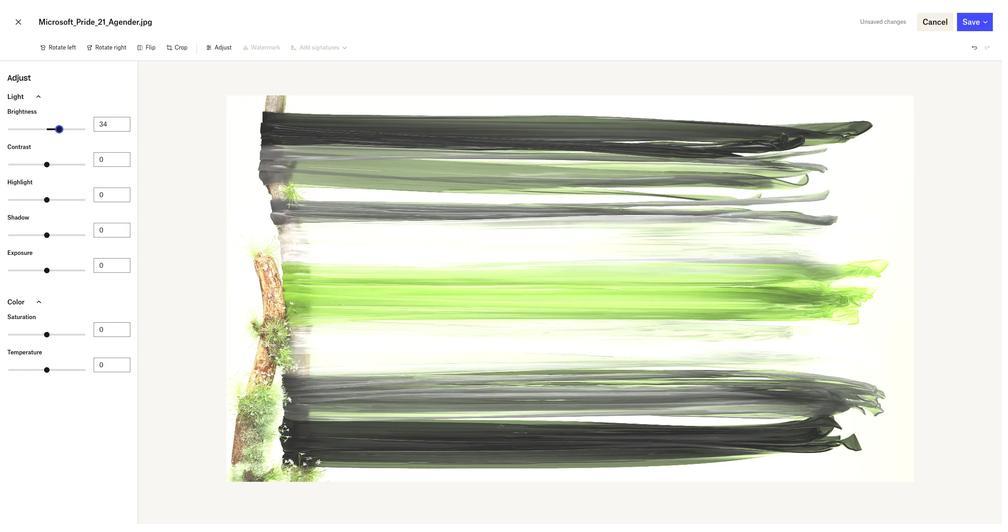 Task type: vqa. For each thing, say whether or not it's contained in the screenshot.
optional
no



Task type: describe. For each thing, give the bounding box(es) containing it.
rotate right button
[[81, 40, 132, 55]]

rotate right
[[95, 44, 126, 51]]

color
[[7, 298, 25, 306]]

flip
[[146, 44, 155, 51]]

unsaved changes
[[860, 18, 906, 25]]

temperature
[[7, 349, 42, 356]]

Brightness number field
[[99, 119, 125, 129]]

close image
[[13, 15, 24, 29]]

crop
[[175, 44, 187, 51]]

Shadow range field
[[8, 235, 85, 236]]

brightness
[[7, 108, 37, 115]]

Exposure number field
[[99, 261, 125, 271]]

flip button
[[132, 40, 161, 55]]

Saturation range field
[[8, 334, 85, 336]]

unsaved
[[860, 18, 883, 25]]

cancel button
[[917, 13, 953, 31]]

rotate left button
[[35, 40, 81, 55]]

microsoft_pride_21_agender.jpg
[[39, 17, 152, 27]]

left
[[67, 44, 76, 51]]

Brightness range field
[[8, 129, 85, 130]]

rotate left
[[49, 44, 76, 51]]

adjust button
[[201, 40, 237, 55]]

exposure
[[7, 250, 33, 257]]

rotate for rotate right
[[95, 44, 112, 51]]

adjust inside button
[[215, 44, 232, 51]]

light
[[7, 92, 24, 100]]

Contrast number field
[[99, 155, 125, 165]]

rotate for rotate left
[[49, 44, 66, 51]]



Task type: locate. For each thing, give the bounding box(es) containing it.
crop button
[[161, 40, 193, 55]]

rotate left right
[[95, 44, 112, 51]]

1 vertical spatial adjust
[[7, 73, 31, 83]]

color button
[[0, 291, 138, 313]]

Contrast range field
[[8, 164, 85, 166]]

cancel
[[923, 17, 948, 27]]

0 horizontal spatial adjust
[[7, 73, 31, 83]]

Temperature range field
[[8, 370, 85, 371]]

rotate left the left
[[49, 44, 66, 51]]

Saturation number field
[[99, 325, 125, 335]]

shadow
[[7, 214, 29, 221]]

None field
[[0, 0, 71, 10]]

1 horizontal spatial adjust
[[215, 44, 232, 51]]

rotate
[[49, 44, 66, 51], [95, 44, 112, 51]]

Highlight number field
[[99, 190, 125, 200]]

Highlight range field
[[8, 199, 85, 201]]

adjust
[[215, 44, 232, 51], [7, 73, 31, 83]]

right
[[114, 44, 126, 51]]

1 horizontal spatial rotate
[[95, 44, 112, 51]]

highlight
[[7, 179, 33, 186]]

2 rotate from the left
[[95, 44, 112, 51]]

light button
[[0, 86, 138, 107]]

save button
[[957, 13, 993, 31]]

changes
[[884, 18, 906, 25]]

adjust up light
[[7, 73, 31, 83]]

0 horizontal spatial rotate
[[49, 44, 66, 51]]

adjust right the crop
[[215, 44, 232, 51]]

contrast
[[7, 144, 31, 151]]

saturation
[[7, 314, 36, 321]]

Temperature number field
[[99, 360, 125, 370]]

1 rotate from the left
[[49, 44, 66, 51]]

Shadow number field
[[99, 225, 125, 235]]

save
[[963, 17, 980, 27]]

Exposure range field
[[8, 270, 85, 272]]

0 vertical spatial adjust
[[215, 44, 232, 51]]



